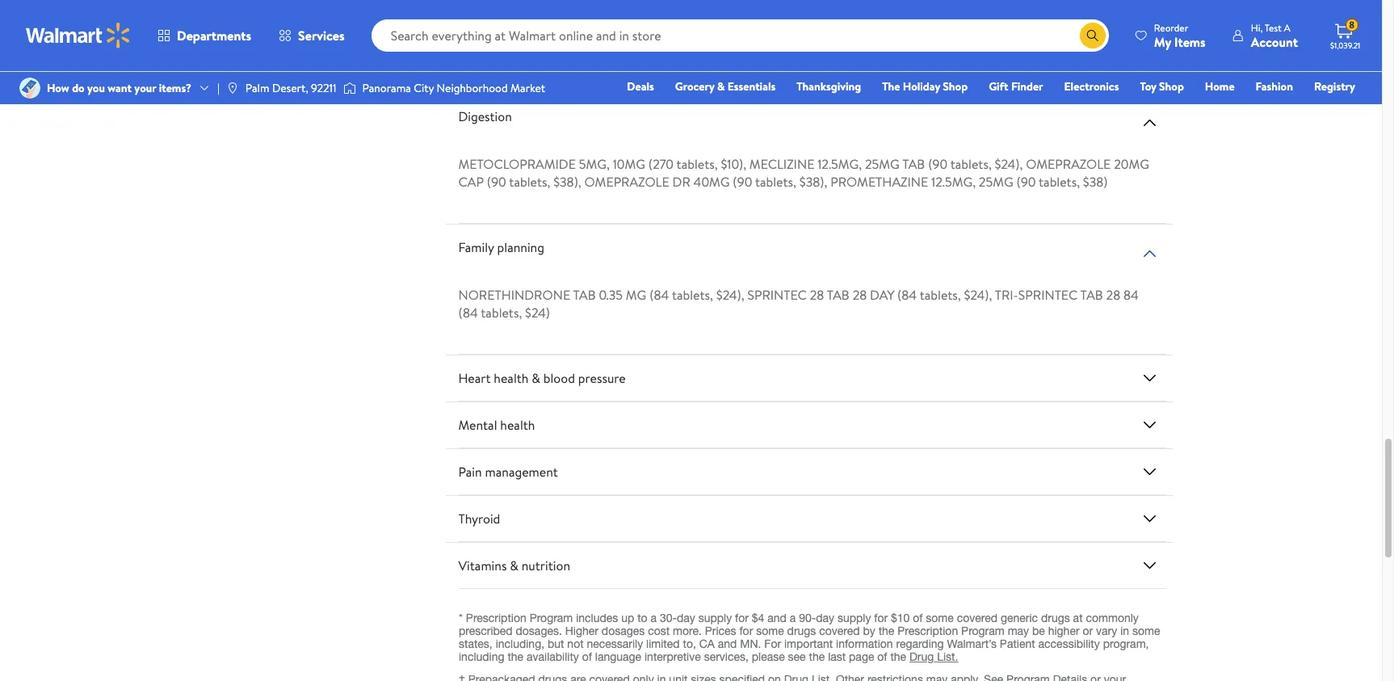 Task type: describe. For each thing, give the bounding box(es) containing it.
grocery
[[675, 78, 715, 95]]

grocery & essentials link
[[668, 78, 783, 95]]

0.35
[[599, 286, 623, 304]]

1 vertical spatial 10mg
[[616, 42, 648, 60]]

2 horizontal spatial er
[[960, 24, 976, 42]]

1 28 from the left
[[810, 286, 824, 304]]

palm desert, 92211
[[246, 80, 337, 96]]

pain management
[[459, 463, 558, 481]]

20mg
[[1115, 155, 1150, 173]]

items
[[1175, 33, 1206, 51]]

thanksgiving link
[[790, 78, 869, 95]]

palm
[[246, 80, 270, 96]]

1 horizontal spatial omeprazole
[[1026, 155, 1111, 173]]

0 horizontal spatial 25mg
[[865, 155, 900, 173]]

mental
[[459, 416, 497, 434]]

desert,
[[272, 80, 308, 96]]

shop inside 'link'
[[943, 78, 968, 95]]

0 horizontal spatial 12.5mg,
[[818, 155, 862, 173]]

toy shop link
[[1133, 78, 1192, 95]]

$10), up 2.5/500mg, at the right of page
[[933, 6, 958, 24]]

0 horizontal spatial omeprazole
[[585, 173, 670, 191]]

planning
[[497, 238, 545, 256]]

(90 right 4mg
[[636, 6, 655, 24]]

glyburide/metformin
[[749, 42, 898, 60]]

1 horizontal spatial 25mg
[[979, 173, 1014, 191]]

deals link
[[620, 78, 662, 95]]

2 $38), from the left
[[800, 173, 828, 191]]

(180 up finder
[[1031, 42, 1054, 60]]

a
[[1285, 21, 1291, 34]]

1 sprintec from the left
[[748, 286, 807, 304]]

gift finder link
[[982, 78, 1051, 95]]

 image for palm
[[226, 82, 239, 95]]

& for essentials
[[718, 78, 725, 95]]

pain
[[459, 463, 482, 481]]

tab left the 0.35
[[573, 286, 596, 304]]

8 $1,039.21
[[1331, 18, 1361, 51]]

home link
[[1198, 78, 1243, 95]]

$1,039.21
[[1331, 40, 1361, 51]]

8
[[1350, 18, 1355, 32]]

750mg
[[979, 24, 1021, 42]]

the holiday shop
[[883, 78, 968, 95]]

$10), up thanksgiving
[[853, 24, 878, 42]]

metoclopramide
[[459, 155, 576, 173]]

day
[[870, 286, 895, 304]]

you
[[87, 80, 105, 96]]

$38)
[[1084, 173, 1108, 191]]

$10), inside metoclopramide 5mg, 10mg (270 tablets, $10), meclizine 12.5mg, 25mg tab (90 tablets, $24), omeprazole 20mg cap (90 tablets, $38), omeprazole dr 40mg (90 tablets, $38), promethazine 12.5mg, 25mg (90 tablets, $38)
[[721, 155, 747, 173]]

do
[[72, 80, 85, 96]]

$10), right 2.5mg,
[[581, 24, 606, 42]]

departments button
[[144, 16, 265, 55]]

fashion link
[[1249, 78, 1301, 95]]

my
[[1155, 33, 1172, 51]]

$24), inside metoclopramide 5mg, 10mg (270 tablets, $10), meclizine 12.5mg, 25mg tab (90 tablets, $24), omeprazole 20mg cap (90 tablets, $38), omeprazole dr 40mg (90 tablets, $38), promethazine 12.5mg, 25mg (90 tablets, $38)
[[995, 155, 1023, 173]]

dr
[[673, 173, 691, 191]]

(90 right 40mg
[[733, 173, 753, 191]]

2 shop from the left
[[1160, 78, 1185, 95]]

heart health & blood pressure
[[459, 369, 626, 387]]

health for heart
[[494, 369, 529, 387]]

850mg,
[[1090, 6, 1136, 24]]

5mg, inside metoclopramide 5mg, 10mg (270 tablets, $10), meclizine 12.5mg, 25mg tab (90 tablets, $24), omeprazole 20mg cap (90 tablets, $38), omeprazole dr 40mg (90 tablets, $38), promethazine 12.5mg, 25mg (90 tablets, $38)
[[579, 155, 610, 173]]

2.5/500mg,
[[901, 42, 969, 60]]

4mg
[[604, 6, 633, 24]]

mental health image
[[1141, 415, 1160, 435]]

40mg
[[694, 173, 730, 191]]

tri-
[[995, 286, 1019, 304]]

how do you want your items?
[[47, 80, 192, 96]]

500mg,
[[1040, 6, 1087, 24]]

nutrition
[[522, 557, 571, 574]]

thanksgiving
[[797, 78, 862, 95]]

(180 left search icon
[[1050, 24, 1074, 42]]

thyroid
[[459, 510, 500, 528]]

health for mental
[[500, 416, 535, 434]]

|
[[217, 80, 220, 96]]

tab right 750mg
[[1024, 24, 1047, 42]]

family planning image
[[1141, 244, 1160, 263]]

reorder my items
[[1155, 21, 1206, 51]]

norethindrone
[[459, 286, 571, 304]]

(90 down the holiday shop 'link'
[[929, 155, 948, 173]]

blood
[[544, 369, 575, 387]]

metoclopramide 5mg, 10mg (270 tablets, $10), meclizine 12.5mg, 25mg tab (90 tablets, $24), omeprazole 20mg cap (90 tablets, $38), omeprazole dr 40mg (90 tablets, $38), promethazine 12.5mg, 25mg (90 tablets, $38)
[[459, 155, 1150, 191]]

deals
[[627, 78, 654, 95]]

tab left (360
[[753, 24, 776, 42]]

pain management image
[[1141, 462, 1160, 482]]

items?
[[159, 80, 192, 96]]

digestion
[[459, 107, 512, 125]]

departments
[[177, 27, 251, 44]]

city
[[414, 80, 434, 96]]

one
[[1232, 101, 1256, 117]]

0 horizontal spatial metformin
[[609, 24, 685, 42]]

electronics link
[[1057, 78, 1127, 95]]

gift
[[989, 78, 1009, 95]]

1 horizontal spatial 12.5mg,
[[932, 173, 976, 191]]

hi, test a account
[[1252, 21, 1299, 51]]

1 vertical spatial &
[[532, 369, 541, 387]]

fashion
[[1256, 78, 1294, 95]]

panorama city neighborhood market
[[362, 80, 546, 96]]

0 vertical spatial 10mg
[[826, 6, 859, 24]]

 image for how
[[19, 78, 40, 99]]

essentials
[[728, 78, 776, 95]]

walmart image
[[26, 23, 131, 48]]

heart
[[459, 369, 491, 387]]



Task type: locate. For each thing, give the bounding box(es) containing it.
your
[[134, 80, 156, 96]]

shop right holiday
[[943, 78, 968, 95]]

500mg
[[707, 24, 751, 42]]

1 horizontal spatial 28
[[853, 286, 867, 304]]

2 28 from the left
[[853, 286, 867, 304]]

metformin up deals at the top of the page
[[609, 24, 685, 42]]

$24),
[[718, 42, 746, 60], [995, 155, 1023, 173], [717, 286, 745, 304], [964, 286, 993, 304]]

account
[[1252, 33, 1299, 51]]

(180 up glyburide/metformin
[[862, 6, 885, 24]]

1 horizontal spatial glipizide
[[731, 6, 789, 24]]

health right mental
[[500, 416, 535, 434]]

0 horizontal spatial sprintec
[[748, 286, 807, 304]]

gift finder
[[989, 78, 1044, 95]]

1 horizontal spatial  image
[[226, 82, 239, 95]]

cap
[[459, 173, 484, 191]]

2 horizontal spatial (84
[[898, 286, 917, 304]]

5mg, up glyburide/metformin
[[792, 6, 823, 24]]

one debit link
[[1225, 100, 1294, 118]]

(270
[[649, 155, 674, 173]]

digestion image
[[1141, 113, 1160, 132]]

$24) inside the glimepiride 1mg, 2mg, 4mg (90 tablets, $10), glipizide 5mg, 10mg (180 tablets, $10), metformin 500mg, 850mg, 1000mg (180 tablets, $10), metformin er 500mg tab (360 tablets, $10), metformin er 750mg tab (180 tablets, $10), glipizide er 2.5mg, 5mg, 10mg (90 tablets, $24), glyburide/metformin 2.5/500mg, 5/500mg (180 tablets, $24)
[[1102, 42, 1127, 60]]

$10), left meclizine
[[721, 155, 747, 173]]

health right heart
[[494, 369, 529, 387]]

meclizine
[[750, 155, 815, 173]]

1 horizontal spatial shop
[[1160, 78, 1185, 95]]

metformin up 5/500mg
[[961, 6, 1037, 24]]

12.5mg,
[[818, 155, 862, 173], [932, 173, 976, 191]]

 image
[[19, 78, 40, 99], [226, 82, 239, 95]]

pressure
[[578, 369, 626, 387]]

0 vertical spatial health
[[494, 369, 529, 387]]

2 horizontal spatial metformin
[[961, 6, 1037, 24]]

10mg up deals link
[[616, 42, 648, 60]]

10mg
[[826, 6, 859, 24], [616, 42, 648, 60], [613, 155, 646, 173]]

10mg left (270
[[613, 155, 646, 173]]

2.5mg,
[[539, 42, 579, 60]]

$10), up grocery & essentials link
[[703, 6, 728, 24]]

neighborhood
[[437, 80, 508, 96]]

family
[[459, 238, 494, 256]]

$24) inside norethindrone tab 0.35 mg (84 tablets, $24), sprintec 28 tab 28 day (84 tablets, $24), tri-sprintec tab 28 84 (84 tablets, $24)
[[525, 304, 550, 322]]

glimepiride 1mg, 2mg, 4mg (90 tablets, $10), glipizide 5mg, 10mg (180 tablets, $10), metformin 500mg, 850mg, 1000mg (180 tablets, $10), metformin er 500mg tab (360 tablets, $10), metformin er 750mg tab (180 tablets, $10), glipizide er 2.5mg, 5mg, 10mg (90 tablets, $24), glyburide/metformin 2.5/500mg, 5/500mg (180 tablets, $24)
[[459, 6, 1146, 60]]

$10),
[[703, 6, 728, 24], [933, 6, 958, 24], [581, 24, 606, 42], [853, 24, 878, 42], [1121, 24, 1146, 42], [721, 155, 747, 173]]

1 shop from the left
[[943, 78, 968, 95]]

3 28 from the left
[[1107, 286, 1121, 304]]

0 horizontal spatial shop
[[943, 78, 968, 95]]

(84 up heart
[[459, 304, 478, 322]]

want
[[108, 80, 132, 96]]

services
[[298, 27, 345, 44]]

glimepiride
[[459, 6, 537, 24]]

0 horizontal spatial &
[[510, 557, 519, 574]]

vitamins & nutrition
[[459, 557, 571, 574]]

(90 left $38)
[[1017, 173, 1036, 191]]

er left 2.5mg,
[[520, 42, 535, 60]]

1000mg
[[459, 24, 507, 42]]

2 vertical spatial 10mg
[[613, 155, 646, 173]]

registry link
[[1308, 78, 1363, 95]]

tab left 84
[[1081, 286, 1104, 304]]

omeprazole
[[1026, 155, 1111, 173], [585, 173, 670, 191]]

28
[[810, 286, 824, 304], [853, 286, 867, 304], [1107, 286, 1121, 304]]

er left 500mg
[[688, 24, 704, 42]]

shop right toy
[[1160, 78, 1185, 95]]

0 horizontal spatial 28
[[810, 286, 824, 304]]

metformin
[[961, 6, 1037, 24], [609, 24, 685, 42], [881, 24, 957, 42]]

$24) right search icon
[[1102, 42, 1127, 60]]

promethazine
[[831, 173, 929, 191]]

search icon image
[[1087, 29, 1100, 42]]

 image
[[343, 80, 356, 96]]

(84 right mg
[[650, 286, 669, 304]]

toy shop
[[1141, 78, 1185, 95]]

(84 right day
[[898, 286, 917, 304]]

12.5mg, right promethazine
[[932, 173, 976, 191]]

$24) up heart health & blood pressure
[[525, 304, 550, 322]]

1 horizontal spatial (84
[[650, 286, 669, 304]]

$38),
[[554, 173, 582, 191], [800, 173, 828, 191]]

family planning
[[459, 238, 545, 256]]

 image left how
[[19, 78, 40, 99]]

2 vertical spatial 5mg,
[[579, 155, 610, 173]]

1 horizontal spatial er
[[688, 24, 704, 42]]

(90
[[636, 6, 655, 24], [651, 42, 671, 60], [929, 155, 948, 173], [487, 173, 506, 191], [733, 173, 753, 191], [1017, 173, 1036, 191]]

0 horizontal spatial  image
[[19, 78, 40, 99]]

1 vertical spatial health
[[500, 416, 535, 434]]

0 vertical spatial &
[[718, 78, 725, 95]]

walmart+ link
[[1301, 100, 1363, 118]]

0 horizontal spatial $24)
[[525, 304, 550, 322]]

(360
[[779, 24, 806, 42]]

10mg inside metoclopramide 5mg, 10mg (270 tablets, $10), meclizine 12.5mg, 25mg tab (90 tablets, $24), omeprazole 20mg cap (90 tablets, $38), omeprazole dr 40mg (90 tablets, $38), promethazine 12.5mg, 25mg (90 tablets, $38)
[[613, 155, 646, 173]]

(90 up deals at the top of the page
[[651, 42, 671, 60]]

1 $38), from the left
[[554, 173, 582, 191]]

5/500mg
[[972, 42, 1028, 60]]

0 vertical spatial $24)
[[1102, 42, 1127, 60]]

1 horizontal spatial metformin
[[881, 24, 957, 42]]

2 vertical spatial &
[[510, 557, 519, 574]]

holiday
[[903, 78, 941, 95]]

home
[[1206, 78, 1235, 95]]

vitamins
[[459, 557, 507, 574]]

walmart+
[[1308, 101, 1356, 117]]

thyroid image
[[1141, 509, 1160, 528]]

1 vertical spatial $24)
[[525, 304, 550, 322]]

er
[[688, 24, 704, 42], [960, 24, 976, 42], [520, 42, 535, 60]]

reorder
[[1155, 21, 1189, 34]]

0 horizontal spatial er
[[520, 42, 535, 60]]

1mg,
[[540, 6, 568, 24]]

1 horizontal spatial sprintec
[[1019, 286, 1078, 304]]

Walmart Site-Wide search field
[[371, 19, 1109, 52]]

1 vertical spatial glipizide
[[459, 42, 516, 60]]

0 vertical spatial glipizide
[[731, 6, 789, 24]]

services button
[[265, 16, 359, 55]]

1 horizontal spatial &
[[532, 369, 541, 387]]

omeprazole left 20mg in the top right of the page
[[1026, 155, 1111, 173]]

2mg,
[[571, 6, 601, 24]]

mg
[[626, 286, 647, 304]]

metformin up holiday
[[881, 24, 957, 42]]

tab
[[753, 24, 776, 42], [1024, 24, 1047, 42], [903, 155, 926, 173], [573, 286, 596, 304], [827, 286, 850, 304], [1081, 286, 1104, 304]]

12.5mg, right meclizine
[[818, 155, 862, 173]]

5mg, left (270
[[579, 155, 610, 173]]

panorama
[[362, 80, 411, 96]]

1 horizontal spatial $38),
[[800, 173, 828, 191]]

norethindrone tab 0.35 mg (84 tablets, $24), sprintec 28 tab 28 day (84 tablets, $24), tri-sprintec tab 28 84 (84 tablets, $24)
[[459, 286, 1139, 322]]

registry one debit
[[1232, 78, 1356, 117]]

health
[[494, 369, 529, 387], [500, 416, 535, 434]]

tab left day
[[827, 286, 850, 304]]

omeprazole left the dr
[[585, 173, 670, 191]]

market
[[511, 80, 546, 96]]

toy
[[1141, 78, 1157, 95]]

0 horizontal spatial (84
[[459, 304, 478, 322]]

 image right "|"
[[226, 82, 239, 95]]

test
[[1265, 21, 1282, 34]]

25mg
[[865, 155, 900, 173], [979, 173, 1014, 191]]

0 horizontal spatial glipizide
[[459, 42, 516, 60]]

92211
[[311, 80, 337, 96]]

1 horizontal spatial $24)
[[1102, 42, 1127, 60]]

$10), left my
[[1121, 24, 1146, 42]]

0 horizontal spatial $38),
[[554, 173, 582, 191]]

& for nutrition
[[510, 557, 519, 574]]

heart health & blood pressure image
[[1141, 368, 1160, 388]]

the
[[883, 78, 901, 95]]

2 sprintec from the left
[[1019, 286, 1078, 304]]

how
[[47, 80, 69, 96]]

grocery & essentials
[[675, 78, 776, 95]]

&
[[718, 78, 725, 95], [532, 369, 541, 387], [510, 557, 519, 574]]

tablets,
[[658, 6, 700, 24], [888, 6, 930, 24], [536, 24, 578, 42], [809, 24, 850, 42], [1076, 24, 1118, 42], [674, 42, 715, 60], [1057, 42, 1098, 60], [677, 155, 718, 173], [951, 155, 992, 173], [509, 173, 551, 191], [756, 173, 797, 191], [1039, 173, 1080, 191], [672, 286, 714, 304], [920, 286, 961, 304], [481, 304, 522, 322]]

& right grocery
[[718, 78, 725, 95]]

2 horizontal spatial &
[[718, 78, 725, 95]]

0 vertical spatial 5mg,
[[792, 6, 823, 24]]

5mg, down the 2mg,
[[582, 42, 613, 60]]

vitamins & nutrition image
[[1141, 556, 1160, 575]]

finder
[[1012, 78, 1044, 95]]

& right 'vitamins'
[[510, 557, 519, 574]]

tab down holiday
[[903, 155, 926, 173]]

registry
[[1315, 78, 1356, 95]]

management
[[485, 463, 558, 481]]

$24), inside the glimepiride 1mg, 2mg, 4mg (90 tablets, $10), glipizide 5mg, 10mg (180 tablets, $10), metformin 500mg, 850mg, 1000mg (180 tablets, $10), metformin er 500mg tab (360 tablets, $10), metformin er 750mg tab (180 tablets, $10), glipizide er 2.5mg, 5mg, 10mg (90 tablets, $24), glyburide/metformin 2.5/500mg, 5/500mg (180 tablets, $24)
[[718, 42, 746, 60]]

1 vertical spatial 5mg,
[[582, 42, 613, 60]]

10mg up glyburide/metformin
[[826, 6, 859, 24]]

tab inside metoclopramide 5mg, 10mg (270 tablets, $10), meclizine 12.5mg, 25mg tab (90 tablets, $24), omeprazole 20mg cap (90 tablets, $38), omeprazole dr 40mg (90 tablets, $38), promethazine 12.5mg, 25mg (90 tablets, $38)
[[903, 155, 926, 173]]

(180 left 1mg,
[[510, 24, 534, 42]]

2 horizontal spatial 28
[[1107, 286, 1121, 304]]

er left 750mg
[[960, 24, 976, 42]]

& left blood
[[532, 369, 541, 387]]

(90 right cap
[[487, 173, 506, 191]]

Search search field
[[371, 19, 1109, 52]]

electronics
[[1065, 78, 1120, 95]]

$24)
[[1102, 42, 1127, 60], [525, 304, 550, 322]]



Task type: vqa. For each thing, say whether or not it's contained in the screenshot.
intent image for Pickup
no



